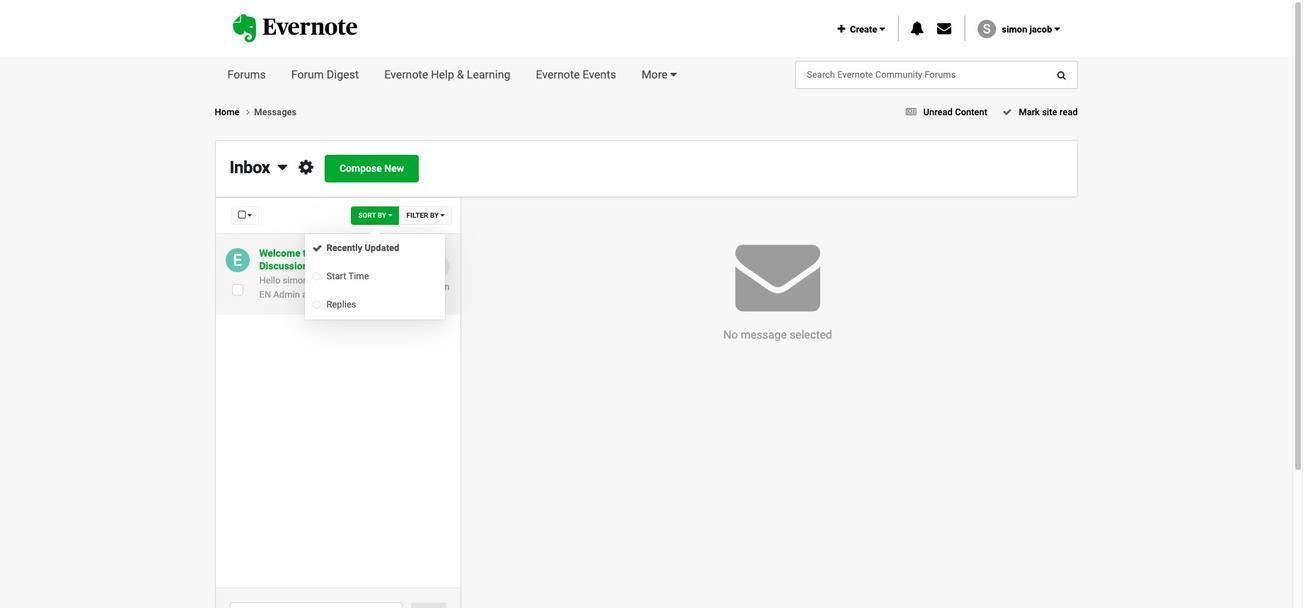 Task type: vqa. For each thing, say whether or not it's contained in the screenshot.
Simon Jacob icon
yes



Task type: locate. For each thing, give the bounding box(es) containing it.
sort by
[[358, 212, 388, 219]]

no
[[724, 328, 738, 342]]

forums down the
[[311, 261, 344, 272]]

by inside sort by link
[[378, 212, 387, 219]]

evernote
[[384, 68, 428, 81], [536, 68, 580, 81], [331, 248, 370, 259]]

caret down image inside filter by link
[[441, 212, 445, 219]]

selected
[[790, 328, 832, 342]]

1 vertical spatial caret down image
[[671, 69, 677, 80]]

evernote user forum image
[[232, 14, 357, 42]]

check image
[[1003, 107, 1012, 117]]

replies
[[326, 300, 356, 310]]

&
[[457, 68, 464, 81]]

0 vertical spatial simon
[[1002, 24, 1027, 35]]

forums up angle right 'image'
[[227, 68, 266, 81]]

evernote up start time
[[331, 248, 370, 259]]

evernote help & learning
[[384, 68, 510, 81]]

1 horizontal spatial evernote
[[384, 68, 428, 81]]

to
[[303, 248, 312, 259]]

1 vertical spatial simon
[[283, 275, 308, 286]]

forums inside 'welcome to the evernote discussion forums hello simon jacob,                 welcome... en admin and you'
[[311, 261, 344, 272]]

square o image
[[238, 210, 246, 220]]

by inside filter by link
[[430, 212, 439, 219]]

simon jacob link
[[1002, 24, 1060, 35]]

by for filter
[[430, 212, 439, 219]]

caret down image inside sort by link
[[388, 212, 392, 219]]

messages link
[[254, 107, 297, 117]]

caret down image for sort by
[[388, 212, 392, 219]]

replies link
[[305, 291, 445, 320]]

0 horizontal spatial caret down image
[[671, 69, 677, 80]]

forum
[[291, 68, 324, 81]]

welcome to the evernote discussion forums link
[[259, 247, 397, 273]]

caret down image right jacob
[[1055, 24, 1060, 34]]

evernote left help
[[384, 68, 428, 81]]

angle right image
[[246, 107, 250, 117]]

simon up admin
[[283, 275, 308, 286]]

by right filter
[[430, 212, 439, 219]]

2 horizontal spatial evernote
[[536, 68, 580, 81]]

create
[[845, 24, 880, 35]]

0 horizontal spatial forums
[[227, 68, 266, 81]]

1 horizontal spatial by
[[430, 212, 439, 219]]

2 by from the left
[[430, 212, 439, 219]]

simon jacob
[[1002, 24, 1055, 35]]

Search search field
[[796, 62, 975, 88]]

caret down image left cog icon
[[278, 159, 287, 175]]

notifications image
[[910, 21, 924, 36]]

start time link
[[305, 263, 445, 291]]

by right 'sort'
[[378, 212, 387, 219]]

caret down image
[[1055, 24, 1060, 34], [278, 159, 287, 175], [248, 212, 252, 219], [388, 212, 392, 219], [441, 212, 445, 219]]

caret down image
[[880, 24, 885, 34], [671, 69, 677, 80]]

caret down image inside the simon jacob link
[[1055, 24, 1060, 34]]

digest
[[327, 68, 359, 81]]

1 horizontal spatial forums
[[311, 261, 344, 272]]

0 horizontal spatial evernote
[[331, 248, 370, 259]]

compose new
[[340, 163, 404, 174]]

messages
[[254, 107, 297, 117]]

more
[[642, 68, 668, 81]]

recently updated link
[[305, 234, 445, 263]]

read
[[1060, 107, 1078, 117]]

filter by link
[[399, 207, 452, 225]]

caret down image right 'sort'
[[388, 212, 392, 219]]

updated
[[365, 243, 399, 253]]

by for sort
[[378, 212, 387, 219]]

caret down image right the square o icon
[[248, 212, 252, 219]]

home
[[215, 107, 242, 117]]

hello
[[259, 275, 280, 286]]

min
[[434, 282, 450, 292]]

time
[[348, 271, 369, 282]]

home link
[[215, 105, 254, 119]]

help
[[431, 68, 454, 81]]

0 horizontal spatial by
[[378, 212, 387, 219]]

mark site read
[[1017, 107, 1078, 117]]

you
[[320, 289, 334, 300]]

evernote for evernote events
[[536, 68, 580, 81]]

by
[[378, 212, 387, 219], [430, 212, 439, 219]]

caret down image right filter
[[441, 212, 445, 219]]

caret down image right more
[[671, 69, 677, 80]]

forum digest
[[291, 68, 359, 81]]

inbox
[[230, 158, 270, 178]]

no message selected
[[724, 328, 832, 342]]

evernote left events
[[536, 68, 580, 81]]

None checkbox
[[232, 284, 243, 295]]

jacob,
[[310, 275, 335, 286]]

forums link
[[215, 57, 279, 93]]

forums
[[227, 68, 266, 81], [311, 261, 344, 272]]

caret down image left notifications image
[[880, 24, 885, 34]]

admin
[[273, 289, 300, 300]]

1 by from the left
[[378, 212, 387, 219]]

0 horizontal spatial simon
[[283, 275, 308, 286]]

content
[[955, 107, 988, 117]]

sort by link
[[351, 207, 399, 225]]

10
[[422, 282, 432, 292]]

1 horizontal spatial caret down image
[[880, 24, 885, 34]]

1 vertical spatial forums
[[311, 261, 344, 272]]

simon
[[1002, 24, 1027, 35], [283, 275, 308, 286]]

recently
[[326, 243, 362, 253]]

0 vertical spatial caret down image
[[880, 24, 885, 34]]

1 horizontal spatial simon
[[1002, 24, 1027, 35]]

welcome to the evernote discussion forums hello simon jacob,                 welcome... en admin and you
[[259, 248, 387, 300]]

newspaper o image
[[906, 107, 917, 117]]

sort
[[358, 212, 376, 219]]

simon left jacob
[[1002, 24, 1027, 35]]

evernote for evernote help & learning
[[384, 68, 428, 81]]

search image
[[1057, 70, 1066, 80]]



Task type: describe. For each thing, give the bounding box(es) containing it.
evernote events
[[536, 68, 616, 81]]

en
[[259, 289, 271, 300]]

caret down image inside inbox link
[[278, 159, 287, 175]]

0 vertical spatial forums
[[227, 68, 266, 81]]

compose new link
[[325, 155, 419, 183]]

more link
[[629, 57, 690, 93]]

and
[[302, 289, 317, 300]]

unread content
[[923, 107, 988, 117]]

10 min
[[422, 282, 450, 292]]

cog image
[[299, 159, 313, 175]]

evernote events link
[[523, 57, 629, 93]]

recently updated
[[326, 243, 399, 253]]

forum digest link
[[279, 57, 372, 93]]

evernote inside 'welcome to the evernote discussion forums hello simon jacob,                 welcome... en admin and you'
[[331, 248, 370, 259]]

mark site read link
[[998, 107, 1078, 117]]

mark
[[1019, 107, 1040, 117]]

start time
[[326, 271, 369, 282]]

site
[[1042, 107, 1057, 117]]

evernote help & learning link
[[372, 57, 523, 93]]

unread content link
[[901, 107, 988, 117]]

start
[[326, 271, 346, 282]]

simon jacob image
[[978, 20, 996, 38]]

Search messages in this folder... text field
[[230, 603, 403, 608]]

filter by
[[406, 212, 441, 219]]

inbox link
[[230, 158, 287, 178]]

message
[[741, 328, 787, 342]]

plus image
[[838, 24, 845, 34]]

events
[[583, 68, 616, 81]]

create link
[[838, 24, 885, 35]]

en admin image
[[225, 248, 249, 272]]

welcome
[[259, 248, 300, 259]]

simon inside 'welcome to the evernote discussion forums hello simon jacob,                 welcome... en admin and you'
[[283, 275, 308, 286]]

welcome...
[[341, 275, 387, 286]]

unread
[[923, 107, 953, 117]]

jacob
[[1030, 24, 1052, 35]]

new
[[384, 163, 404, 174]]

caret down image for filter by
[[441, 212, 445, 219]]

caret down image inside the more link
[[671, 69, 677, 80]]

learning
[[467, 68, 510, 81]]

caret down image inside create link
[[880, 24, 885, 34]]

discussion
[[259, 261, 308, 272]]

messages image
[[937, 21, 951, 36]]

filter
[[406, 212, 428, 219]]

compose
[[340, 163, 382, 174]]

the
[[314, 248, 328, 259]]

caret down image for simon jacob
[[1055, 24, 1060, 34]]



